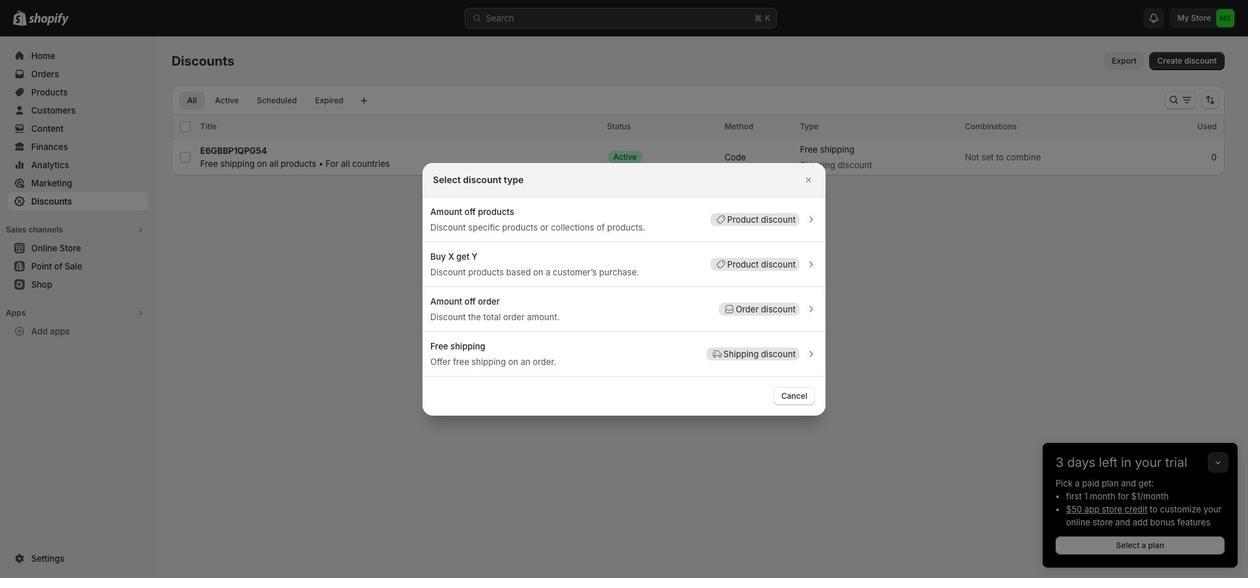 Task type: describe. For each thing, give the bounding box(es) containing it.
shopify image
[[29, 13, 69, 26]]



Task type: locate. For each thing, give the bounding box(es) containing it.
dialog
[[0, 163, 1249, 416]]

tab list
[[177, 91, 354, 110]]



Task type: vqa. For each thing, say whether or not it's contained in the screenshot.
dialog
yes



